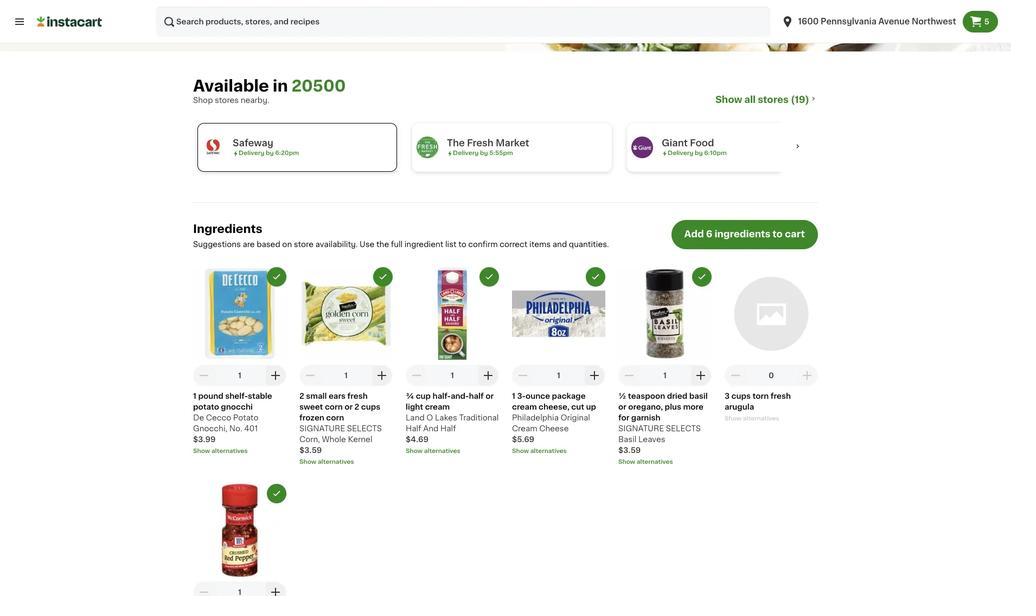 Task type: locate. For each thing, give the bounding box(es) containing it.
alternatives down torn in the bottom of the page
[[743, 416, 780, 422]]

0 horizontal spatial or
[[345, 404, 353, 411]]

selects up 'kernel'
[[347, 425, 382, 433]]

show inside ¾ cup half-and-half or light cream land o lakes traditional half and half $4.69 show alternatives
[[406, 449, 423, 455]]

sweet
[[300, 404, 323, 411]]

¾
[[406, 393, 414, 400]]

1 delivery from the left
[[239, 150, 264, 156]]

in
[[273, 78, 288, 94]]

by left 6:20pm
[[266, 150, 274, 156]]

unselect item image
[[272, 272, 282, 282], [378, 272, 388, 282], [591, 272, 601, 282], [697, 272, 707, 282], [272, 489, 282, 499]]

alternatives inside 1 pound shelf-stable potato gnocchi de cecco potato gnocchi, no. 401 $3.99 show alternatives
[[212, 449, 248, 455]]

5 button
[[963, 11, 998, 33]]

alternatives inside the ½ teaspoon dried basil or oregano, plus more for garnish signature selects basil leaves $3.59 show alternatives
[[637, 460, 673, 465]]

delivery down giant in the right of the page
[[668, 150, 694, 156]]

1600 pennsylvania avenue northwest
[[798, 17, 956, 26]]

cups inside '3 cups torn fresh arugula show alternatives'
[[732, 393, 751, 400]]

0 horizontal spatial recipe
[[232, 13, 257, 21]]

show all stores (19) button
[[716, 94, 818, 106]]

recipe right share at the left
[[232, 13, 257, 21]]

$5.69
[[512, 436, 535, 444]]

1 horizontal spatial 2
[[355, 404, 359, 411]]

0 vertical spatial corn
[[325, 404, 343, 411]]

alternatives down 'no.'
[[212, 449, 248, 455]]

stores down available
[[215, 97, 239, 104]]

1 horizontal spatial decrement quantity image
[[623, 369, 636, 382]]

corn down ears
[[325, 404, 343, 411]]

increment quantity image for ¾ cup half-and-half or light cream
[[482, 369, 495, 382]]

selects
[[347, 425, 382, 433], [666, 425, 701, 433]]

2 horizontal spatial or
[[619, 404, 627, 411]]

half
[[469, 393, 484, 400]]

shop
[[193, 97, 213, 104]]

to left cart
[[773, 230, 783, 239]]

share
[[207, 13, 230, 21]]

show down $3.99
[[193, 449, 210, 455]]

basil
[[619, 436, 637, 444]]

2 recipe from the left
[[309, 13, 334, 21]]

ears
[[329, 393, 346, 400]]

show
[[716, 95, 742, 104], [725, 416, 742, 422], [193, 449, 210, 455], [406, 449, 423, 455], [512, 449, 529, 455], [300, 460, 316, 465], [619, 460, 636, 465]]

signature down the frozen
[[300, 425, 345, 433]]

cream down 3- at the right bottom of page
[[512, 404, 537, 411]]

by for safeway
[[266, 150, 274, 156]]

1 inside 1 3-ounce package cream cheese, cut up philadelphia original cream cheese $5.69 show alternatives
[[512, 393, 515, 400]]

0 horizontal spatial half
[[406, 425, 421, 433]]

show down $4.69
[[406, 449, 423, 455]]

to
[[773, 230, 783, 239], [459, 241, 467, 248]]

decrement quantity image
[[517, 369, 530, 382], [623, 369, 636, 382]]

1 decrement quantity image from the left
[[517, 369, 530, 382]]

2 up sweet
[[300, 393, 304, 400]]

teaspoon
[[628, 393, 665, 400]]

1 by from the left
[[266, 150, 274, 156]]

signature down garnish
[[619, 425, 664, 433]]

corn
[[325, 404, 343, 411], [326, 414, 344, 422]]

giant food image
[[632, 137, 653, 158]]

fresh
[[348, 393, 368, 400], [771, 393, 791, 400]]

401
[[244, 425, 258, 433]]

cups up 'kernel'
[[361, 404, 381, 411]]

1 $3.59 from the left
[[300, 447, 322, 455]]

show alternatives button for cheese
[[512, 448, 606, 456]]

1 cream from the left
[[425, 404, 450, 411]]

cut
[[572, 404, 584, 411]]

or right half
[[486, 393, 494, 400]]

show alternatives button down whole
[[300, 458, 393, 467]]

decrement quantity image
[[198, 369, 211, 382], [304, 369, 317, 382], [410, 369, 423, 382], [729, 369, 742, 382], [198, 586, 211, 597]]

2 decrement quantity image from the left
[[623, 369, 636, 382]]

show down $5.69
[[512, 449, 529, 455]]

increment quantity image
[[375, 369, 389, 382], [482, 369, 495, 382]]

delivery for giant food
[[668, 150, 694, 156]]

signature inside the ½ teaspoon dried basil or oregano, plus more for garnish signature selects basil leaves $3.59 show alternatives
[[619, 425, 664, 433]]

Search field
[[156, 7, 770, 37]]

3-
[[517, 393, 526, 400]]

1 half from the left
[[406, 425, 421, 433]]

1 horizontal spatial increment quantity image
[[482, 369, 495, 382]]

show inside 1 3-ounce package cream cheese, cut up philadelphia original cream cheese $5.69 show alternatives
[[512, 449, 529, 455]]

1 horizontal spatial stores
[[758, 95, 789, 104]]

2
[[300, 393, 304, 400], [355, 404, 359, 411]]

1 horizontal spatial selects
[[666, 425, 701, 433]]

1
[[238, 372, 241, 380], [345, 372, 348, 380], [451, 372, 454, 380], [557, 372, 561, 380], [664, 372, 667, 380], [193, 393, 196, 400], [512, 393, 515, 400], [238, 589, 241, 597]]

cream inside ¾ cup half-and-half or light cream land o lakes traditional half and half $4.69 show alternatives
[[425, 404, 450, 411]]

corn up whole
[[326, 414, 344, 422]]

0 vertical spatial cups
[[732, 393, 751, 400]]

1 horizontal spatial cups
[[732, 393, 751, 400]]

show alternatives button
[[193, 448, 286, 456], [406, 448, 499, 456], [512, 448, 606, 456], [300, 458, 393, 467], [619, 458, 712, 467]]

1 recipe from the left
[[232, 13, 257, 21]]

cups up arugula
[[732, 393, 751, 400]]

show inside "2 small ears fresh sweet corn or 2 cups frozen corn signature selects corn, whole kernel $3.59 show alternatives"
[[300, 460, 316, 465]]

$3.59 inside the ½ teaspoon dried basil or oregano, plus more for garnish signature selects basil leaves $3.59 show alternatives
[[619, 447, 641, 455]]

cream
[[425, 404, 450, 411], [512, 404, 537, 411]]

0 horizontal spatial stores
[[215, 97, 239, 104]]

1 selects from the left
[[347, 425, 382, 433]]

ingredients
[[715, 230, 771, 239]]

delivery for safeway
[[239, 150, 264, 156]]

cream down the half- on the bottom left of page
[[425, 404, 450, 411]]

0
[[769, 372, 774, 380]]

delivery for the fresh market
[[453, 150, 479, 156]]

2 up 'kernel'
[[355, 404, 359, 411]]

by down fresh
[[480, 150, 488, 156]]

and
[[423, 425, 439, 433]]

0 horizontal spatial delivery
[[239, 150, 264, 156]]

show left all
[[716, 95, 742, 104]]

decrement quantity image for 3-
[[517, 369, 530, 382]]

$3.59 down corn,
[[300, 447, 322, 455]]

0 horizontal spatial $3.59
[[300, 447, 322, 455]]

½
[[619, 393, 626, 400]]

share recipe
[[207, 13, 257, 21]]

delivery down 'the'
[[453, 150, 479, 156]]

1 increment quantity image from the left
[[375, 369, 389, 382]]

add 6 ingredients to cart button
[[672, 220, 818, 250]]

0 horizontal spatial cream
[[425, 404, 450, 411]]

0 horizontal spatial fresh
[[348, 393, 368, 400]]

0 horizontal spatial 2
[[300, 393, 304, 400]]

half down lakes
[[441, 425, 456, 433]]

product group
[[193, 267, 286, 456], [300, 267, 393, 467], [406, 267, 499, 456], [512, 267, 606, 456], [619, 267, 712, 467], [725, 267, 818, 424], [193, 484, 286, 597]]

3
[[725, 393, 730, 400]]

20500 button
[[292, 78, 346, 95]]

light
[[406, 404, 423, 411]]

half down land
[[406, 425, 421, 433]]

3 delivery from the left
[[668, 150, 694, 156]]

by down food
[[695, 150, 703, 156]]

unselect item image for 2 small ears fresh sweet corn or 2 cups frozen corn
[[378, 272, 388, 282]]

gnocchi,
[[193, 425, 227, 433]]

decrement quantity image up ½
[[623, 369, 636, 382]]

or down ears
[[345, 404, 353, 411]]

alternatives inside '3 cups torn fresh arugula show alternatives'
[[743, 416, 780, 422]]

signature inside "2 small ears fresh sweet corn or 2 cups frozen corn signature selects corn, whole kernel $3.59 show alternatives"
[[300, 425, 345, 433]]

fresh for torn
[[771, 393, 791, 400]]

2 signature from the left
[[619, 425, 664, 433]]

fresh right ears
[[348, 393, 368, 400]]

$3.99
[[193, 436, 216, 444]]

safeway
[[233, 139, 273, 148]]

by for the fresh market
[[480, 150, 488, 156]]

2 by from the left
[[480, 150, 488, 156]]

0 horizontal spatial by
[[266, 150, 274, 156]]

2 selects from the left
[[666, 425, 701, 433]]

corn,
[[300, 436, 320, 444]]

or down ½
[[619, 404, 627, 411]]

fresh inside "2 small ears fresh sweet corn or 2 cups frozen corn signature selects corn, whole kernel $3.59 show alternatives"
[[348, 393, 368, 400]]

by
[[266, 150, 274, 156], [480, 150, 488, 156], [695, 150, 703, 156]]

0 horizontal spatial cups
[[361, 404, 381, 411]]

to right the list
[[459, 241, 467, 248]]

1 horizontal spatial signature
[[619, 425, 664, 433]]

alternatives down cheese
[[531, 449, 567, 455]]

1 horizontal spatial delivery
[[453, 150, 479, 156]]

show alternatives button down cheese
[[512, 448, 606, 456]]

stores right all
[[758, 95, 789, 104]]

1 horizontal spatial half
[[441, 425, 456, 433]]

increment quantity image for ½ teaspoon dried basil or oregano, plus more for garnish
[[695, 369, 708, 382]]

show alternatives button for selects
[[619, 458, 712, 467]]

ounce
[[526, 393, 550, 400]]

the fresh market
[[447, 139, 529, 148]]

giant
[[662, 139, 688, 148]]

show inside the ½ teaspoon dried basil or oregano, plus more for garnish signature selects basil leaves $3.59 show alternatives
[[619, 460, 636, 465]]

¾ cup half-and-half or light cream land o lakes traditional half and half $4.69 show alternatives
[[406, 393, 499, 455]]

1 fresh from the left
[[348, 393, 368, 400]]

decrement quantity image for cup
[[410, 369, 423, 382]]

philadelphia
[[512, 414, 559, 422]]

increment quantity image inside 'product' group
[[801, 369, 814, 382]]

selects down more
[[666, 425, 701, 433]]

1 horizontal spatial or
[[486, 393, 494, 400]]

arugula
[[725, 404, 754, 411]]

1 horizontal spatial by
[[480, 150, 488, 156]]

delivery
[[239, 150, 264, 156], [453, 150, 479, 156], [668, 150, 694, 156]]

1 horizontal spatial recipe
[[309, 13, 334, 21]]

6:10pm
[[704, 150, 727, 156]]

signature
[[300, 425, 345, 433], [619, 425, 664, 433]]

1 vertical spatial 2
[[355, 404, 359, 411]]

recipe for share recipe
[[232, 13, 257, 21]]

de
[[193, 414, 204, 422]]

safeway image
[[202, 137, 224, 158]]

2 horizontal spatial by
[[695, 150, 703, 156]]

1 vertical spatial cups
[[361, 404, 381, 411]]

½ teaspoon dried basil or oregano, plus more for garnish signature selects basil leaves $3.59 show alternatives
[[619, 393, 708, 465]]

original
[[561, 414, 590, 422]]

2 cream from the left
[[512, 404, 537, 411]]

1 horizontal spatial fresh
[[771, 393, 791, 400]]

to inside button
[[773, 230, 783, 239]]

2 horizontal spatial delivery
[[668, 150, 694, 156]]

half
[[406, 425, 421, 433], [441, 425, 456, 433]]

fresh inside '3 cups torn fresh arugula show alternatives'
[[771, 393, 791, 400]]

alternatives down whole
[[318, 460, 354, 465]]

show all stores (19)
[[716, 95, 810, 104]]

all
[[745, 95, 756, 104]]

0 horizontal spatial to
[[459, 241, 467, 248]]

decrement quantity image for pound
[[198, 369, 211, 382]]

selects inside "2 small ears fresh sweet corn or 2 cups frozen corn signature selects corn, whole kernel $3.59 show alternatives"
[[347, 425, 382, 433]]

show alternatives button down 'no.'
[[193, 448, 286, 456]]

2 $3.59 from the left
[[619, 447, 641, 455]]

stores inside the show all stores (19) button
[[758, 95, 789, 104]]

1 horizontal spatial $3.59
[[619, 447, 641, 455]]

None search field
[[156, 7, 770, 37]]

alternatives inside ¾ cup half-and-half or light cream land o lakes traditional half and half $4.69 show alternatives
[[424, 449, 461, 455]]

2 fresh from the left
[[771, 393, 791, 400]]

alternatives down and
[[424, 449, 461, 455]]

$3.59
[[300, 447, 322, 455], [619, 447, 641, 455]]

0 horizontal spatial selects
[[347, 425, 382, 433]]

increment quantity image
[[269, 369, 282, 382], [588, 369, 601, 382], [695, 369, 708, 382], [801, 369, 814, 382], [269, 586, 282, 597]]

save
[[289, 13, 308, 21]]

1600
[[798, 17, 819, 26]]

show inside the show all stores (19) button
[[716, 95, 742, 104]]

increment quantity image for 1 pound shelf-stable potato gnocchi
[[269, 369, 282, 382]]

show down arugula
[[725, 416, 742, 422]]

full
[[391, 241, 403, 248]]

0 horizontal spatial increment quantity image
[[375, 369, 389, 382]]

1600 pennsylvania avenue northwest button
[[775, 7, 963, 37]]

show alternatives button down leaves
[[619, 458, 712, 467]]

decrement quantity image inside 'product' group
[[729, 369, 742, 382]]

1 horizontal spatial to
[[773, 230, 783, 239]]

show alternatives button down and
[[406, 448, 499, 456]]

1 vertical spatial to
[[459, 241, 467, 248]]

2 delivery from the left
[[453, 150, 479, 156]]

or
[[486, 393, 494, 400], [345, 404, 353, 411], [619, 404, 627, 411]]

0 horizontal spatial signature
[[300, 425, 345, 433]]

3 by from the left
[[695, 150, 703, 156]]

show down corn,
[[300, 460, 316, 465]]

plus
[[665, 404, 682, 411]]

whole
[[322, 436, 346, 444]]

product group containing 0
[[725, 267, 818, 424]]

show down basil
[[619, 460, 636, 465]]

list
[[445, 241, 457, 248]]

1 signature from the left
[[300, 425, 345, 433]]

$3.59 down basil
[[619, 447, 641, 455]]

creamy gnocchi with corn & arugula image
[[506, 0, 1011, 52]]

and
[[553, 241, 567, 248]]

fresh right torn in the bottom of the page
[[771, 393, 791, 400]]

2 increment quantity image from the left
[[482, 369, 495, 382]]

0 horizontal spatial decrement quantity image
[[517, 369, 530, 382]]

delivery down safeway
[[239, 150, 264, 156]]

package
[[552, 393, 586, 400]]

decrement quantity image up 3- at the right bottom of page
[[517, 369, 530, 382]]

alternatives down leaves
[[637, 460, 673, 465]]

0 vertical spatial to
[[773, 230, 783, 239]]

recipe right "save"
[[309, 13, 334, 21]]

potato
[[233, 414, 259, 422]]

1 horizontal spatial cream
[[512, 404, 537, 411]]



Task type: vqa. For each thing, say whether or not it's contained in the screenshot.


Task type: describe. For each thing, give the bounding box(es) containing it.
pound
[[198, 393, 223, 400]]

half-
[[433, 393, 451, 400]]

oregano,
[[629, 404, 663, 411]]

3 cups torn fresh arugula show alternatives
[[725, 393, 791, 422]]

confirm
[[468, 241, 498, 248]]

ingredient
[[405, 241, 443, 248]]

store
[[294, 241, 314, 248]]

instacart logo image
[[37, 15, 102, 28]]

cup
[[416, 393, 431, 400]]

suggestions
[[193, 241, 241, 248]]

6
[[706, 230, 713, 239]]

are
[[243, 241, 255, 248]]

available in 20500 shop stores nearby.
[[193, 78, 346, 104]]

use
[[360, 241, 375, 248]]

or inside the ½ teaspoon dried basil or oregano, plus more for garnish signature selects basil leaves $3.59 show alternatives
[[619, 404, 627, 411]]

show alternatives button for 401
[[193, 448, 286, 456]]

save recipe
[[289, 13, 334, 21]]

northwest
[[912, 17, 956, 26]]

increment quantity image for 2 small ears fresh sweet corn or 2 cups frozen corn
[[375, 369, 389, 382]]

delivery by 5:55pm
[[453, 150, 513, 156]]

increment quantity image for 1 3-ounce package cream cheese, cut up
[[588, 369, 601, 382]]

add 6 ingredients to cart
[[685, 230, 805, 239]]

kernel
[[348, 436, 373, 444]]

unselect item image for 1 3-ounce package cream cheese, cut up
[[591, 272, 601, 282]]

cecco
[[206, 414, 231, 422]]

land
[[406, 414, 425, 422]]

selects inside the ½ teaspoon dried basil or oregano, plus more for garnish signature selects basil leaves $3.59 show alternatives
[[666, 425, 701, 433]]

show alternatives button for traditional
[[406, 448, 499, 456]]

fresh for ears
[[348, 393, 368, 400]]

save recipe button
[[275, 12, 334, 23]]

suggestions are based on store availability. use the full ingredient list to confirm correct items and quantities.
[[193, 241, 609, 248]]

6:20pm
[[275, 150, 299, 156]]

alternatives inside "2 small ears fresh sweet corn or 2 cups frozen corn signature selects corn, whole kernel $3.59 show alternatives"
[[318, 460, 354, 465]]

gnocchi
[[221, 404, 253, 411]]

cream inside 1 3-ounce package cream cheese, cut up philadelphia original cream cheese $5.69 show alternatives
[[512, 404, 537, 411]]

stable
[[248, 393, 272, 400]]

basil
[[689, 393, 708, 400]]

potato
[[193, 404, 219, 411]]

quantities.
[[569, 241, 609, 248]]

$3.59 inside "2 small ears fresh sweet corn or 2 cups frozen corn signature selects corn, whole kernel $3.59 show alternatives"
[[300, 447, 322, 455]]

0 vertical spatial 2
[[300, 393, 304, 400]]

share recipe button
[[193, 12, 257, 23]]

decrement quantity image for teaspoon
[[623, 369, 636, 382]]

small
[[306, 393, 327, 400]]

show inside 1 pound shelf-stable potato gnocchi de cecco potato gnocchi, no. 401 $3.99 show alternatives
[[193, 449, 210, 455]]

add
[[685, 230, 704, 239]]

based
[[257, 241, 280, 248]]

unselect item image
[[485, 272, 494, 282]]

decrement quantity image for small
[[304, 369, 317, 382]]

correct
[[500, 241, 528, 248]]

fresh
[[467, 139, 494, 148]]

frozen
[[300, 414, 324, 422]]

alternatives inside 1 3-ounce package cream cheese, cut up philadelphia original cream cheese $5.69 show alternatives
[[531, 449, 567, 455]]

for
[[619, 414, 630, 422]]

1600 pennsylvania avenue northwest button
[[781, 7, 956, 37]]

avenue
[[879, 17, 910, 26]]

lakes
[[435, 414, 457, 422]]

market
[[496, 139, 529, 148]]

shelf-
[[225, 393, 248, 400]]

stores inside the available in 20500 shop stores nearby.
[[215, 97, 239, 104]]

o
[[427, 414, 433, 422]]

giant food
[[662, 139, 714, 148]]

leaves
[[639, 436, 666, 444]]

or inside ¾ cup half-and-half or light cream land o lakes traditional half and half $4.69 show alternatives
[[486, 393, 494, 400]]

cups inside "2 small ears fresh sweet corn or 2 cups frozen corn signature selects corn, whole kernel $3.59 show alternatives"
[[361, 404, 381, 411]]

up
[[586, 404, 596, 411]]

no.
[[229, 425, 242, 433]]

(19)
[[791, 95, 810, 104]]

torn
[[753, 393, 769, 400]]

delivery by 6:20pm
[[239, 150, 299, 156]]

$4.69
[[406, 436, 429, 444]]

1 vertical spatial corn
[[326, 414, 344, 422]]

cheese,
[[539, 404, 570, 411]]

5
[[985, 18, 990, 26]]

recipe for save recipe
[[309, 13, 334, 21]]

the
[[447, 139, 465, 148]]

unselect item image for ½ teaspoon dried basil or oregano, plus more for garnish
[[697, 272, 707, 282]]

by for giant food
[[695, 150, 703, 156]]

2 half from the left
[[441, 425, 456, 433]]

traditional
[[459, 414, 499, 422]]

1 3-ounce package cream cheese, cut up philadelphia original cream cheese $5.69 show alternatives
[[512, 393, 596, 455]]

show alternatives button for signature
[[300, 458, 393, 467]]

1 inside 1 pound shelf-stable potato gnocchi de cecco potato gnocchi, no. 401 $3.99 show alternatives
[[193, 393, 196, 400]]

items
[[530, 241, 551, 248]]

5:55pm
[[490, 150, 513, 156]]

dried
[[667, 393, 688, 400]]

20500
[[292, 78, 346, 94]]

food
[[690, 139, 714, 148]]

unselect item image for 1 pound shelf-stable potato gnocchi
[[272, 272, 282, 282]]

show inside '3 cups torn fresh arugula show alternatives'
[[725, 416, 742, 422]]

cart
[[785, 230, 805, 239]]

on
[[282, 241, 292, 248]]

or inside "2 small ears fresh sweet corn or 2 cups frozen corn signature selects corn, whole kernel $3.59 show alternatives"
[[345, 404, 353, 411]]

the fresh market image
[[417, 137, 438, 158]]

pennsylvania
[[821, 17, 877, 26]]

nearby.
[[241, 97, 269, 104]]

2 small ears fresh sweet corn or 2 cups frozen corn signature selects corn, whole kernel $3.59 show alternatives
[[300, 393, 382, 465]]

the
[[377, 241, 389, 248]]

cheese
[[540, 425, 569, 433]]



